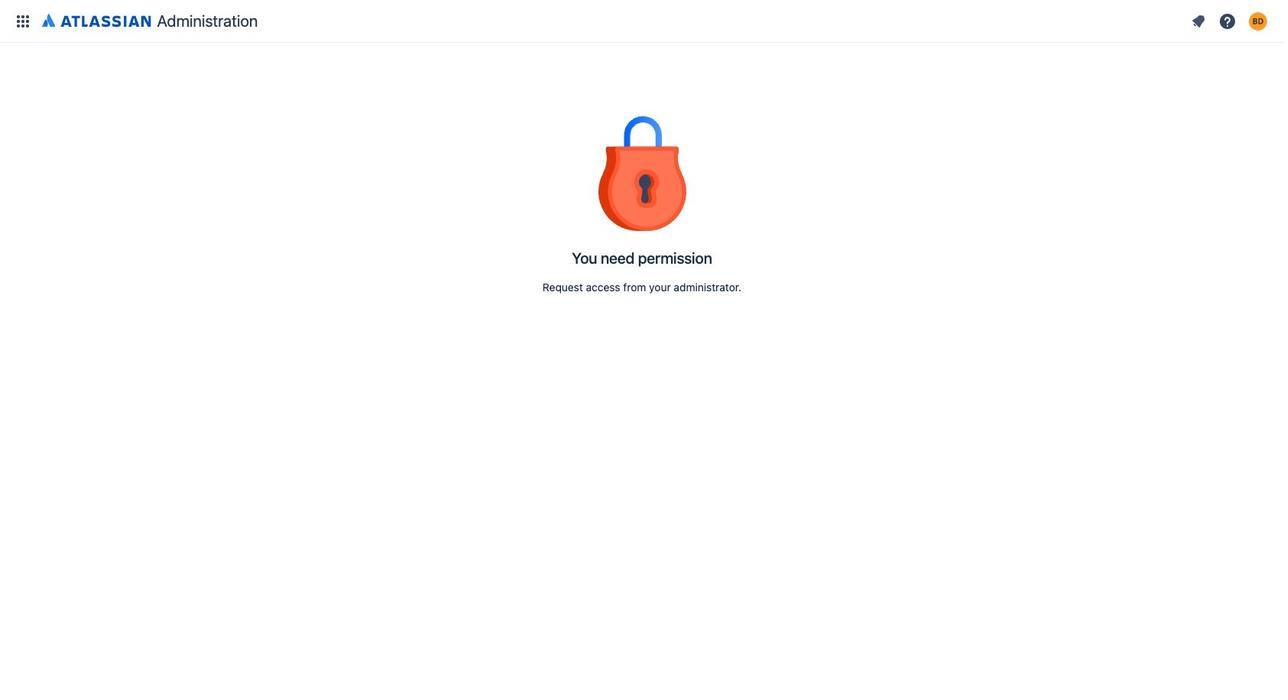 Task type: describe. For each thing, give the bounding box(es) containing it.
appswitcher icon image
[[14, 12, 32, 30]]



Task type: locate. For each thing, give the bounding box(es) containing it.
list
[[1187, 9, 1275, 33]]

global navigation element
[[9, 0, 1187, 42]]

atlassian image
[[42, 11, 151, 29], [42, 11, 151, 29]]

account image
[[1249, 12, 1268, 30]]

help icon image
[[1219, 12, 1237, 30]]

banner
[[0, 0, 1285, 43]]



Task type: vqa. For each thing, say whether or not it's contained in the screenshot.
and to the bottom
no



